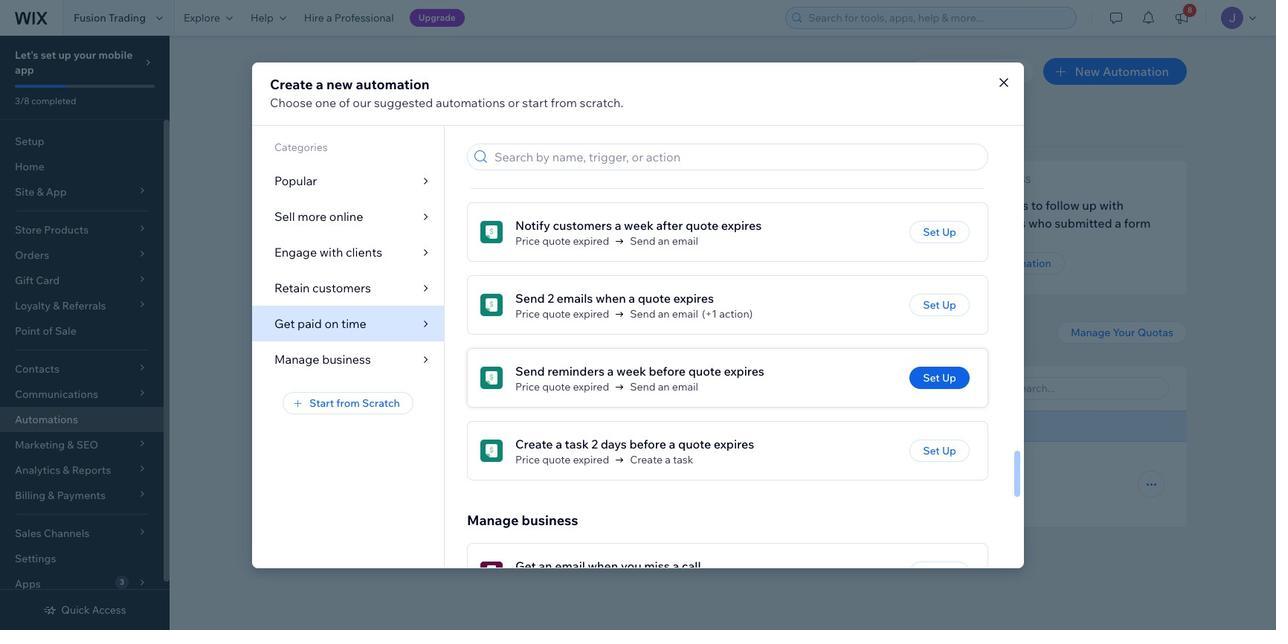 Task type: vqa. For each thing, say whether or not it's contained in the screenshot.
Set in the the "Get an email when you miss a call Set Up"
yes



Task type: locate. For each thing, give the bounding box(es) containing it.
0 vertical spatial new
[[327, 76, 353, 93]]

0 vertical spatial time
[[289, 86, 314, 101]]

with inside menu item
[[320, 244, 343, 259]]

manage inside button
[[1071, 326, 1111, 339]]

from inside button
[[337, 396, 360, 410]]

with
[[446, 86, 470, 101], [1100, 198, 1124, 213], [320, 244, 343, 259]]

create
[[270, 76, 313, 93], [516, 437, 553, 452], [630, 453, 663, 467]]

automations for automations
[[15, 413, 78, 426]]

filter button
[[917, 377, 982, 400]]

send 2 emails when a quote expires
[[516, 291, 714, 306]]

when right the "emails"
[[596, 291, 626, 306]]

category image for send 2 emails when a quote expires
[[481, 294, 503, 316]]

emails,
[[536, 86, 575, 101]]

0 horizontal spatial manage business
[[275, 352, 371, 366]]

created by you
[[272, 381, 356, 395]]

mobile right your
[[99, 48, 133, 62]]

0 vertical spatial task
[[565, 437, 589, 452]]

8
[[1188, 5, 1193, 15]]

welcome
[[170, 198, 222, 213]]

chat left sell
[[244, 216, 269, 231]]

follow
[[1046, 198, 1080, 213]]

0 vertical spatial 2
[[548, 291, 554, 306]]

category image
[[945, 203, 967, 225], [481, 294, 503, 316], [481, 440, 503, 462]]

2 horizontal spatial create
[[630, 453, 663, 467]]

0 horizontal spatial new
[[224, 198, 248, 213]]

price quote expired down the days
[[516, 453, 609, 467]]

0 vertical spatial when
[[566, 198, 596, 213]]

1 horizontal spatial time
[[342, 316, 367, 331]]

1 vertical spatial category image
[[481, 294, 503, 316]]

with
[[446, 174, 470, 185]]

automations
[[436, 95, 506, 110], [719, 212, 780, 225], [291, 326, 372, 343]]

1 horizontal spatial 2
[[592, 437, 598, 452]]

and left more. at top
[[612, 86, 633, 101]]

price quote expired down reminders
[[516, 380, 609, 394]]

week left after
[[624, 218, 654, 233]]

how inside tip how to connect more apps connect automations to hundreds of third- party apps using zapier.
[[676, 191, 701, 206]]

task left the days
[[565, 437, 589, 452]]

2 expired from the top
[[573, 308, 609, 321]]

0 horizontal spatial automation
[[455, 257, 513, 270]]

0 vertical spatial apps
[[798, 191, 826, 206]]

business
[[987, 174, 1032, 185]]

expires up send an email (+1 action)
[[674, 291, 714, 306]]

price quote expired down the notify
[[516, 235, 609, 248]]

more up zapier.
[[766, 191, 795, 206]]

1 vertical spatial manage business
[[467, 512, 579, 529]]

to up connect
[[704, 191, 715, 206]]

visitors inside the thank visitors via chat when they submit a form
[[476, 198, 517, 213]]

Search by name, trigger, or action field
[[490, 144, 984, 170]]

expired down they
[[573, 235, 609, 248]]

before down send an email (+1 action)
[[649, 364, 686, 379]]

price quote expired for reminders
[[516, 380, 609, 394]]

let's set up your mobile app
[[15, 48, 133, 77]]

send an email down send reminders a week before quote expires
[[630, 380, 699, 394]]

your left quotas
[[1113, 326, 1136, 339]]

third-
[[856, 212, 882, 225]]

0 horizontal spatial mobile
[[99, 48, 133, 62]]

2 vertical spatial with
[[320, 244, 343, 259]]

thank
[[439, 198, 474, 213]]

via up the notify
[[520, 198, 536, 213]]

1 set up automation button from the left
[[406, 252, 527, 275]]

from inside create a new automation choose one of our suggested automations or start from scratch.
[[551, 95, 577, 110]]

1 vertical spatial from
[[337, 396, 360, 410]]

carts
[[480, 459, 508, 474]]

set up automation down contacts
[[958, 257, 1052, 270]]

1 horizontal spatial automations
[[259, 58, 388, 84]]

app down popular
[[291, 198, 313, 213]]

2 vertical spatial category image
[[481, 440, 503, 462]]

1 vertical spatial task
[[673, 453, 694, 467]]

4 price from the top
[[516, 453, 540, 467]]

your left paid
[[259, 326, 288, 343]]

for for installed
[[451, 381, 467, 395]]

0 horizontal spatial more
[[298, 209, 327, 224]]

0 vertical spatial business
[[322, 352, 371, 366]]

set up button for create a task 2 days before a quote expires
[[910, 440, 970, 462]]

an
[[658, 235, 670, 248], [658, 308, 670, 321], [658, 380, 670, 394], [432, 478, 443, 492], [539, 559, 553, 574]]

expired down the days
[[573, 453, 609, 467]]

mobile
[[99, 48, 133, 62], [250, 198, 289, 213]]

expired for reminders
[[573, 380, 609, 394]]

0 vertical spatial how
[[676, 191, 701, 206]]

5 set up button from the top
[[910, 562, 970, 584]]

2 price quote expired from the top
[[516, 308, 609, 321]]

0 horizontal spatial apps
[[704, 225, 727, 239]]

online
[[329, 209, 363, 224]]

0 vertical spatial chat
[[539, 198, 563, 213]]

4 price quote expired from the top
[[516, 453, 609, 467]]

of left third- at the right top of page
[[844, 212, 853, 225]]

app inside welcome new mobile app members via chat
[[291, 198, 313, 213]]

2 your from the left
[[1113, 326, 1136, 339]]

0 horizontal spatial via
[[226, 216, 242, 231]]

0 horizontal spatial task
[[565, 437, 589, 452]]

your automations
[[259, 326, 372, 343]]

of left sale
[[43, 324, 53, 338]]

last edited
[[875, 420, 929, 433]]

1 horizontal spatial automations
[[436, 95, 506, 110]]

1 vertical spatial of
[[844, 212, 853, 225]]

you left 'miss'
[[621, 559, 642, 574]]

to inside email visitors to recover abandoned carts send an email
[[354, 459, 365, 474]]

visitors for email
[[310, 459, 351, 474]]

visitors for thank
[[476, 198, 517, 213]]

for
[[332, 121, 351, 138], [451, 381, 467, 395]]

app down let's at top
[[15, 63, 34, 77]]

2 left the days
[[592, 437, 598, 452]]

0 vertical spatial automations
[[436, 95, 506, 110]]

2 horizontal spatial with
[[1100, 198, 1124, 213]]

a right the "emails"
[[629, 291, 635, 306]]

1 vertical spatial up
[[1083, 198, 1097, 213]]

price quote expired for 2
[[516, 308, 609, 321]]

you down our
[[354, 121, 377, 138]]

0 vertical spatial manage
[[1071, 326, 1111, 339]]

send inside email visitors to recover abandoned carts send an email
[[404, 478, 429, 492]]

filter
[[943, 382, 969, 395]]

1 vertical spatial get
[[516, 559, 536, 574]]

or
[[508, 95, 520, 110]]

of inside "link"
[[43, 324, 53, 338]]

call
[[682, 559, 701, 574]]

2 set up automation from the left
[[958, 257, 1052, 270]]

1 horizontal spatial task
[[673, 453, 694, 467]]

for inside tab list
[[451, 381, 467, 395]]

sell more online
[[275, 209, 363, 224]]

0 horizontal spatial business
[[322, 352, 371, 366]]

get for get paid on time
[[275, 316, 295, 331]]

1 horizontal spatial up
[[1083, 198, 1097, 213]]

a right reminders
[[607, 364, 614, 379]]

automations inside sidebar element
[[15, 413, 78, 426]]

1 send an email from the top
[[630, 235, 699, 248]]

0 vertical spatial manage business
[[275, 352, 371, 366]]

list containing how to connect more apps
[[0, 161, 1187, 295]]

home
[[15, 160, 44, 173]]

a inside set tasks to follow up with contacts who submitted a form
[[1115, 216, 1122, 231]]

1 set up from the top
[[923, 226, 957, 239]]

expires for notify customers a week after quote expires
[[721, 218, 762, 233]]

1 horizontal spatial get
[[516, 559, 536, 574]]

send an email
[[630, 235, 699, 248], [630, 380, 699, 394]]

expires down action)
[[724, 364, 765, 379]]

send down send 2 emails when a quote expires
[[630, 308, 656, 321]]

form inside the thank visitors via chat when they submit a form
[[490, 216, 517, 231]]

0 horizontal spatial from
[[337, 396, 360, 410]]

task for create a task
[[673, 453, 694, 467]]

2 horizontal spatial manage
[[1071, 326, 1111, 339]]

form right the submitted
[[1125, 216, 1151, 231]]

expired down reminders
[[573, 380, 609, 394]]

using
[[730, 225, 756, 239]]

0 horizontal spatial up
[[58, 48, 71, 62]]

set inside set tasks to follow up with contacts who submitted a form
[[978, 198, 997, 213]]

2 vertical spatial customers
[[313, 280, 371, 295]]

sell more online menu item
[[252, 198, 444, 234]]

1 horizontal spatial chat
[[539, 198, 563, 213]]

menu bar
[[252, 125, 444, 377]]

2
[[548, 291, 554, 306], [592, 437, 598, 452]]

1 horizontal spatial of
[[339, 95, 350, 110]]

settings link
[[0, 546, 164, 571]]

customers inside retain customers menu item
[[313, 280, 371, 295]]

1 vertical spatial customers
[[553, 218, 612, 233]]

one
[[315, 95, 336, 110]]

your
[[259, 326, 288, 343], [1113, 326, 1136, 339]]

1 horizontal spatial automation
[[994, 257, 1052, 270]]

0 horizontal spatial set up automation button
[[406, 252, 527, 275]]

1 vertical spatial app
[[291, 198, 313, 213]]

2 horizontal spatial of
[[844, 212, 853, 225]]

category image
[[406, 203, 429, 225], [481, 221, 503, 244], [481, 367, 503, 389], [481, 562, 503, 584]]

1 expired from the top
[[573, 235, 609, 248]]

you left 5
[[469, 381, 490, 395]]

3 price quote expired from the top
[[516, 380, 609, 394]]

1 horizontal spatial set up automation button
[[945, 252, 1065, 275]]

3 price from the top
[[516, 380, 540, 394]]

with left automated
[[446, 86, 470, 101]]

quote right after
[[686, 218, 719, 233]]

2 send an email from the top
[[630, 380, 699, 394]]

manage down carts
[[467, 512, 519, 529]]

create for 2
[[516, 437, 553, 452]]

0 vertical spatial more
[[766, 191, 795, 206]]

week
[[624, 218, 654, 233], [617, 364, 646, 379]]

send left the "emails"
[[516, 291, 545, 306]]

a right submit
[[481, 216, 487, 231]]

1 horizontal spatial mobile
[[250, 198, 289, 213]]

2 vertical spatial of
[[43, 324, 53, 338]]

get inside menu item
[[275, 316, 295, 331]]

email inside email visitors to recover abandoned carts send an email
[[446, 478, 472, 492]]

to for set tasks to follow up with contacts who submitted a form
[[1032, 198, 1043, 213]]

members
[[170, 216, 223, 231]]

miss
[[644, 559, 670, 574]]

a up "one"
[[316, 76, 324, 93]]

send down recover
[[404, 478, 429, 492]]

0 vertical spatial with
[[446, 86, 470, 101]]

to up 'who'
[[1032, 198, 1043, 213]]

new inside create a new automation choose one of our suggested automations or start from scratch.
[[327, 76, 353, 93]]

yesterday 04:19 pm
[[875, 478, 971, 491]]

list
[[0, 161, 1187, 295]]

1 horizontal spatial for
[[451, 381, 467, 395]]

automation
[[1103, 64, 1170, 79], [455, 257, 513, 270], [994, 257, 1052, 270]]

3 set up from the top
[[923, 372, 957, 385]]

manage
[[945, 174, 985, 185]]

1 price quote expired from the top
[[516, 235, 609, 248]]

1 horizontal spatial and
[[612, 86, 633, 101]]

1 vertical spatial with
[[1100, 198, 1124, 213]]

create inside create a new automation choose one of our suggested automations or start from scratch.
[[270, 76, 313, 93]]

when inside the thank visitors via chat when they submit a form
[[566, 198, 596, 213]]

connect
[[718, 191, 764, 206]]

set up automation button down contacts
[[945, 252, 1065, 275]]

up
[[58, 48, 71, 62], [1083, 198, 1097, 213]]

automation down submit
[[455, 257, 513, 270]]

1 vertical spatial how
[[719, 257, 741, 270]]

apps
[[798, 191, 826, 206], [704, 225, 727, 239]]

of inside tip how to connect more apps connect automations to hundreds of third- party apps using zapier.
[[844, 212, 853, 225]]

a left the days
[[556, 437, 562, 452]]

setup
[[15, 135, 44, 148]]

manage business down your automations
[[275, 352, 371, 366]]

price quote expired for a
[[516, 453, 609, 467]]

time left "one"
[[289, 86, 314, 101]]

settings
[[15, 552, 56, 565]]

manage inside menu item
[[275, 352, 320, 366]]

0 vertical spatial create
[[270, 76, 313, 93]]

1 form from the left
[[490, 216, 517, 231]]

price
[[516, 235, 540, 248], [516, 308, 540, 321], [516, 380, 540, 394], [516, 453, 540, 467]]

email
[[277, 459, 307, 474]]

0 vertical spatial get
[[275, 316, 295, 331]]

with up the submitted
[[1100, 198, 1124, 213]]

upgrade
[[419, 12, 456, 23]]

0 vertical spatial up
[[58, 48, 71, 62]]

automations inside automations save time and engage customers with automated emails, tasks, and more.
[[259, 58, 388, 84]]

of left our
[[339, 95, 350, 110]]

mobile down popular
[[250, 198, 289, 213]]

0 horizontal spatial automations
[[15, 413, 78, 426]]

0 horizontal spatial for
[[332, 121, 351, 138]]

2 form from the left
[[1125, 216, 1151, 231]]

get an email when you miss a call set up
[[516, 559, 957, 580]]

save
[[259, 86, 286, 101]]

visitors inside email visitors to recover abandoned carts send an email
[[310, 459, 351, 474]]

set up automation for submit
[[420, 257, 513, 270]]

0 vertical spatial automations
[[259, 58, 388, 84]]

1 vertical spatial more
[[298, 209, 327, 224]]

a down they
[[615, 218, 622, 233]]

time right on on the bottom
[[342, 316, 367, 331]]

set up automation button for contacts
[[945, 252, 1065, 275]]

apps up hundreds
[[798, 191, 826, 206]]

Search... field
[[1010, 378, 1164, 399]]

set up for create a task 2 days before a quote expires
[[923, 444, 957, 458]]

status
[[697, 420, 728, 433]]

to inside set tasks to follow up with contacts who submitted a form
[[1032, 198, 1043, 213]]

how right learn
[[719, 257, 741, 270]]

set up for notify customers a week after quote expires
[[923, 226, 957, 239]]

manage business down carts
[[467, 512, 579, 529]]

quote up status
[[689, 364, 722, 379]]

2 left the "emails"
[[548, 291, 554, 306]]

up right set
[[58, 48, 71, 62]]

popular
[[275, 173, 317, 188]]

0 vertical spatial customers
[[385, 86, 443, 101]]

via inside welcome new mobile app members via chat
[[226, 216, 242, 231]]

get inside get an email when you miss a call set up
[[516, 559, 536, 574]]

submitted
[[1055, 216, 1113, 231]]

popular menu item
[[252, 163, 444, 198]]

2 set up from the top
[[923, 299, 957, 312]]

retain
[[275, 280, 310, 295]]

up inside let's set up your mobile app
[[58, 48, 71, 62]]

new up "one"
[[327, 76, 353, 93]]

visitors right email
[[310, 459, 351, 474]]

create a new automation choose one of our suggested automations or start from scratch.
[[270, 76, 624, 110]]

when left they
[[566, 198, 596, 213]]

0 vertical spatial app
[[15, 63, 34, 77]]

1 horizontal spatial visitors
[[476, 198, 517, 213]]

automation inside button
[[1103, 64, 1170, 79]]

and
[[316, 86, 337, 101], [612, 86, 633, 101]]

price for create a task 2 days before a quote expires
[[516, 453, 540, 467]]

new right welcome
[[224, 198, 248, 213]]

task for create a task 2 days before a quote expires
[[565, 437, 589, 452]]

more right sell
[[298, 209, 327, 224]]

up
[[943, 226, 957, 239], [439, 257, 453, 270], [977, 257, 992, 270], [943, 299, 957, 312], [943, 372, 957, 385], [943, 444, 957, 458], [943, 566, 957, 580]]

when left 'miss'
[[588, 559, 618, 574]]

more inside menu item
[[298, 209, 327, 224]]

price quote expired
[[516, 235, 609, 248], [516, 308, 609, 321], [516, 380, 609, 394], [516, 453, 609, 467]]

a down create a task 2 days before a quote expires
[[665, 453, 671, 467]]

customers down they
[[553, 218, 612, 233]]

for right installed
[[451, 381, 467, 395]]

get
[[275, 316, 295, 331], [516, 559, 536, 574]]

chat up the notify
[[539, 198, 563, 213]]

automation down 'who'
[[994, 257, 1052, 270]]

of inside create a new automation choose one of our suggested automations or start from scratch.
[[339, 95, 350, 110]]

learn how button
[[676, 252, 755, 275]]

notify
[[516, 218, 550, 233]]

price for send reminders a week before quote expires
[[516, 380, 540, 394]]

to
[[704, 191, 715, 206], [1032, 198, 1043, 213], [783, 212, 793, 225], [354, 459, 365, 474]]

set up automation button down submit
[[406, 252, 527, 275]]

4 set up from the top
[[923, 444, 957, 458]]

2 set up automation button from the left
[[945, 252, 1065, 275]]

before up the create a task
[[630, 437, 667, 452]]

get paid on time menu item
[[252, 305, 444, 341]]

0 horizontal spatial get
[[275, 316, 295, 331]]

2 price from the top
[[516, 308, 540, 321]]

up up the submitted
[[1083, 198, 1097, 213]]

email
[[672, 235, 699, 248], [672, 308, 699, 321], [672, 380, 699, 394], [446, 478, 472, 492], [555, 559, 585, 574]]

upgrade button
[[410, 9, 465, 27]]

setup link
[[0, 129, 164, 154]]

expired for 2
[[573, 308, 609, 321]]

2 horizontal spatial automations
[[719, 212, 780, 225]]

your inside button
[[1113, 326, 1136, 339]]

form right submit
[[490, 216, 517, 231]]

hire a professional
[[304, 11, 394, 25]]

when inside get an email when you miss a call set up
[[588, 559, 618, 574]]

0 horizontal spatial manage
[[275, 352, 320, 366]]

2 vertical spatial create
[[630, 453, 663, 467]]

1 vertical spatial for
[[451, 381, 467, 395]]

set up for send 2 emails when a quote expires
[[923, 299, 957, 312]]

engage
[[340, 86, 382, 101]]

1 vertical spatial when
[[596, 291, 626, 306]]

with inside set tasks to follow up with contacts who submitted a form
[[1100, 198, 1124, 213]]

1 vertical spatial via
[[226, 216, 242, 231]]

form
[[490, 216, 517, 231], [1125, 216, 1151, 231]]

visitors
[[476, 198, 517, 213], [310, 459, 351, 474]]

1 horizontal spatial app
[[291, 198, 313, 213]]

1 vertical spatial week
[[617, 364, 646, 379]]

4 expired from the top
[[573, 453, 609, 467]]

1 horizontal spatial from
[[551, 95, 577, 110]]

1 vertical spatial automations
[[719, 212, 780, 225]]

manage business menu item
[[252, 341, 444, 377]]

a left 'call'
[[673, 559, 679, 574]]

contacts
[[978, 216, 1026, 231]]

1 vertical spatial create
[[516, 437, 553, 452]]

an inside get an email when you miss a call set up
[[539, 559, 553, 574]]

1 horizontal spatial customers
[[385, 86, 443, 101]]

customers inside automations save time and engage customers with automated emails, tasks, and more.
[[385, 86, 443, 101]]

1 your from the left
[[259, 326, 288, 343]]

3 expired from the top
[[573, 380, 609, 394]]

via
[[520, 198, 536, 213], [226, 216, 242, 231]]

customers right our
[[385, 86, 443, 101]]

on
[[325, 316, 339, 331]]

set up automation for contacts
[[958, 257, 1052, 270]]

1 vertical spatial manage
[[275, 352, 320, 366]]

tab list
[[259, 366, 729, 411]]

via right members
[[226, 216, 242, 231]]

to left recover
[[354, 459, 365, 474]]

how inside button
[[719, 257, 741, 270]]

an inside email visitors to recover abandoned carts send an email
[[432, 478, 443, 492]]

tab list containing created by you
[[259, 366, 729, 411]]

1 horizontal spatial apps
[[798, 191, 826, 206]]

0 horizontal spatial chat
[[244, 216, 269, 231]]

manage business
[[275, 352, 371, 366], [467, 512, 579, 529]]

with left the clients
[[320, 244, 343, 259]]

expired for a
[[573, 453, 609, 467]]

2 horizontal spatial customers
[[553, 218, 612, 233]]

4 set up button from the top
[[910, 440, 970, 462]]

0 horizontal spatial and
[[316, 86, 337, 101]]

manage up search... field
[[1071, 326, 1111, 339]]

to for email visitors to recover abandoned carts send an email
[[354, 459, 365, 474]]

you for suggested for you
[[354, 121, 377, 138]]

you up start from scratch
[[336, 381, 356, 395]]

visitors down the clients
[[476, 198, 517, 213]]

1 horizontal spatial your
[[1113, 326, 1136, 339]]

1 vertical spatial new
[[224, 198, 248, 213]]

expired down the "emails"
[[573, 308, 609, 321]]

1 vertical spatial time
[[342, 316, 367, 331]]

learn how
[[689, 257, 741, 270]]

expires
[[721, 218, 762, 233], [674, 291, 714, 306], [724, 364, 765, 379], [714, 437, 755, 452]]

1 vertical spatial automations
[[15, 413, 78, 426]]

customers down engage with clients menu item
[[313, 280, 371, 295]]

automation for set tasks to follow up with contacts who submitted a form
[[994, 257, 1052, 270]]

1 vertical spatial visitors
[[310, 459, 351, 474]]

2 vertical spatial automations
[[291, 326, 372, 343]]

0 horizontal spatial form
[[490, 216, 517, 231]]

1 horizontal spatial form
[[1125, 216, 1151, 231]]

1 set up button from the top
[[910, 221, 970, 244]]

send an email down after
[[630, 235, 699, 248]]

hire
[[304, 11, 324, 25]]

quote down the "emails"
[[542, 308, 571, 321]]

automation right 'new'
[[1103, 64, 1170, 79]]

1 set up automation from the left
[[420, 257, 513, 270]]

1 price from the top
[[516, 235, 540, 248]]

0 vertical spatial for
[[332, 121, 351, 138]]

task down create a task 2 days before a quote expires
[[673, 453, 694, 467]]

week right reminders
[[617, 364, 646, 379]]

2 set up button from the top
[[910, 294, 970, 316]]

and left "engage"
[[316, 86, 337, 101]]

for down "one"
[[332, 121, 351, 138]]

how for tip how to connect more apps connect automations to hundreds of third- party apps using zapier.
[[676, 191, 701, 206]]

1 vertical spatial 2
[[592, 437, 598, 452]]



Task type: describe. For each thing, give the bounding box(es) containing it.
quick access
[[61, 603, 126, 617]]

start from scratch button
[[283, 392, 414, 414]]

new automation
[[1075, 64, 1170, 79]]

start
[[310, 396, 334, 410]]

manage for manage your quotas button
[[1071, 326, 1111, 339]]

you for created by you
[[336, 381, 356, 395]]

to left hundreds
[[783, 212, 793, 225]]

quote up send an email (+1 action)
[[638, 291, 671, 306]]

price for notify customers a week after quote expires
[[516, 235, 540, 248]]

1 horizontal spatial manage
[[467, 512, 519, 529]]

price for send 2 emails when a quote expires
[[516, 308, 540, 321]]

1 vertical spatial apps
[[704, 225, 727, 239]]

quote down status
[[679, 437, 711, 452]]

installed for you
[[401, 381, 490, 395]]

email visitors to recover abandoned carts send an email
[[277, 459, 508, 492]]

set inside get an email when you miss a call set up
[[923, 566, 940, 580]]

manage business inside manage business menu item
[[275, 352, 371, 366]]

send an email for after
[[630, 235, 699, 248]]

engage with clients
[[275, 244, 382, 259]]

point of sale link
[[0, 318, 164, 344]]

a up the create a task
[[669, 437, 676, 452]]

by
[[320, 381, 333, 395]]

new inside welcome new mobile app members via chat
[[224, 198, 248, 213]]

quotas
[[1138, 326, 1174, 339]]

0 horizontal spatial 2
[[548, 291, 554, 306]]

expires down status
[[714, 437, 755, 452]]

send down the notify customers a week after quote expires
[[630, 235, 656, 248]]

tasks
[[999, 198, 1029, 213]]

quote down the notify
[[542, 235, 571, 248]]

professional
[[335, 11, 394, 25]]

new
[[1075, 64, 1101, 79]]

send reminders a week before quote expires
[[516, 364, 765, 379]]

category image for create a task 2 days before a quote expires
[[481, 440, 503, 462]]

submit
[[439, 216, 478, 231]]

more.
[[635, 86, 667, 101]]

a inside create a new automation choose one of our suggested automations or start from scratch.
[[316, 76, 324, 93]]

after
[[657, 218, 683, 233]]

tasks,
[[577, 86, 609, 101]]

create a task 2 days before a quote expires
[[516, 437, 755, 452]]

Search for tools, apps, help & more... field
[[804, 7, 1072, 28]]

create a task
[[630, 453, 694, 467]]

engage with clients
[[406, 174, 509, 185]]

via inside the thank visitors via chat when they submit a form
[[520, 198, 536, 213]]

quote right carts
[[542, 453, 571, 467]]

send down send reminders a week before quote expires
[[630, 380, 656, 394]]

welcome new mobile app members via chat
[[170, 198, 313, 231]]

week for before
[[617, 364, 646, 379]]

quick
[[61, 603, 90, 617]]

with inside automations save time and engage customers with automated emails, tasks, and more.
[[446, 86, 470, 101]]

zapier.
[[759, 225, 791, 239]]

manage for manage business menu item
[[275, 352, 320, 366]]

0 horizontal spatial automations
[[291, 326, 372, 343]]

a inside get an email when you miss a call set up
[[673, 559, 679, 574]]

chat inside welcome new mobile app members via chat
[[244, 216, 269, 231]]

3 set up button from the top
[[910, 367, 970, 389]]

sale
[[55, 324, 76, 338]]

0 vertical spatial before
[[649, 364, 686, 379]]

3/8 completed
[[15, 95, 76, 106]]

automations for automations save time and engage customers with automated emails, tasks, and more.
[[259, 58, 388, 84]]

completed
[[31, 95, 76, 106]]

party
[[676, 225, 701, 239]]

help button
[[242, 0, 295, 36]]

your
[[74, 48, 96, 62]]

reminders
[[548, 364, 605, 379]]

tip how to connect more apps connect automations to hundreds of third- party apps using zapier.
[[676, 174, 882, 239]]

scratch.
[[580, 95, 624, 110]]

retain customers menu item
[[252, 270, 444, 305]]

time inside menu item
[[342, 316, 367, 331]]

when for email
[[588, 559, 618, 574]]

create for automation
[[270, 76, 313, 93]]

5
[[499, 383, 503, 392]]

scratch
[[362, 396, 400, 410]]

last
[[875, 420, 896, 433]]

emails
[[557, 291, 593, 306]]

our
[[353, 95, 371, 110]]

04:19
[[925, 478, 952, 491]]

retain customers
[[275, 280, 371, 295]]

form inside set tasks to follow up with contacts who submitted a form
[[1125, 216, 1151, 231]]

for for suggested
[[332, 121, 351, 138]]

clients
[[346, 244, 382, 259]]

1 horizontal spatial business
[[522, 512, 579, 529]]

thank visitors via chat when they submit a form
[[439, 198, 624, 231]]

expires for send reminders a week before quote expires
[[724, 364, 765, 379]]

menu bar containing popular
[[252, 125, 444, 377]]

more inside tip how to connect more apps connect automations to hundreds of third- party apps using zapier.
[[766, 191, 795, 206]]

automation for thank visitors via chat when they submit a form
[[455, 257, 513, 270]]

8 button
[[1166, 0, 1199, 36]]

automations inside create a new automation choose one of our suggested automations or start from scratch.
[[436, 95, 506, 110]]

let's
[[15, 48, 38, 62]]

1 and from the left
[[316, 86, 337, 101]]

set up button for send 2 emails when a quote expires
[[910, 294, 970, 316]]

days
[[601, 437, 627, 452]]

quote down reminders
[[542, 380, 571, 394]]

start from scratch
[[310, 396, 400, 410]]

how for learn how
[[719, 257, 741, 270]]

time inside automations save time and engage customers with automated emails, tasks, and more.
[[289, 86, 314, 101]]

2 and from the left
[[612, 86, 633, 101]]

installed
[[401, 381, 449, 395]]

customers for notify customers a week after quote expires
[[553, 218, 612, 233]]

you inside get an email when you miss a call set up
[[621, 559, 642, 574]]

chat inside the thank visitors via chat when they submit a form
[[539, 198, 563, 213]]

up inside get an email when you miss a call set up
[[943, 566, 957, 580]]

active
[[721, 479, 754, 490]]

customers for retain customers
[[313, 280, 371, 295]]

explore
[[184, 11, 220, 25]]

1 horizontal spatial manage business
[[467, 512, 579, 529]]

help
[[251, 11, 274, 25]]

set up automation button for submit
[[406, 252, 527, 275]]

manage your quotas button
[[1058, 321, 1187, 344]]

1 vertical spatial before
[[630, 437, 667, 452]]

tip
[[676, 174, 689, 185]]

send an email for before
[[630, 380, 699, 394]]

expires for send 2 emails when a quote expires
[[674, 291, 714, 306]]

sell
[[275, 209, 295, 224]]

suggested
[[259, 121, 329, 138]]

get for get an email when you miss a call set up
[[516, 559, 536, 574]]

engage
[[406, 174, 444, 185]]

automation
[[356, 76, 430, 93]]

business inside menu item
[[322, 352, 371, 366]]

set up button for notify customers a week after quote expires
[[910, 221, 970, 244]]

expired for customers
[[573, 235, 609, 248]]

when for emails
[[596, 291, 626, 306]]

app inside let's set up your mobile app
[[15, 63, 34, 77]]

sidebar element
[[0, 36, 170, 630]]

suggested
[[374, 95, 433, 110]]

engage with clients menu item
[[252, 234, 444, 270]]

mobile inside let's set up your mobile app
[[99, 48, 133, 62]]

send left reminders
[[516, 364, 545, 379]]

1
[[366, 383, 369, 392]]

they
[[599, 198, 624, 213]]

hundreds
[[795, 212, 841, 225]]

email inside get an email when you miss a call set up
[[555, 559, 585, 574]]

get paid on time
[[275, 316, 367, 331]]

manage your quotas
[[1071, 326, 1174, 339]]

choose
[[270, 95, 313, 110]]

3/8
[[15, 95, 29, 106]]

engage
[[275, 244, 317, 259]]

up inside set tasks to follow up with contacts who submitted a form
[[1083, 198, 1097, 213]]

you for installed for you
[[469, 381, 490, 395]]

0 vertical spatial category image
[[945, 203, 967, 225]]

automations inside tip how to connect more apps connect automations to hundreds of third- party apps using zapier.
[[719, 212, 780, 225]]

week for after
[[624, 218, 654, 233]]

to for tip how to connect more apps connect automations to hundreds of third- party apps using zapier.
[[704, 191, 715, 206]]

recover
[[368, 459, 410, 474]]

price quote expired for customers
[[516, 235, 609, 248]]

suggested for you
[[259, 121, 377, 138]]

a inside the thank visitors via chat when they submit a form
[[481, 216, 487, 231]]

yesterday
[[875, 478, 923, 491]]

a right "hire"
[[327, 11, 332, 25]]

trading
[[109, 11, 146, 25]]

mobile inside welcome new mobile app members via chat
[[250, 198, 289, 213]]

paid
[[298, 316, 322, 331]]



